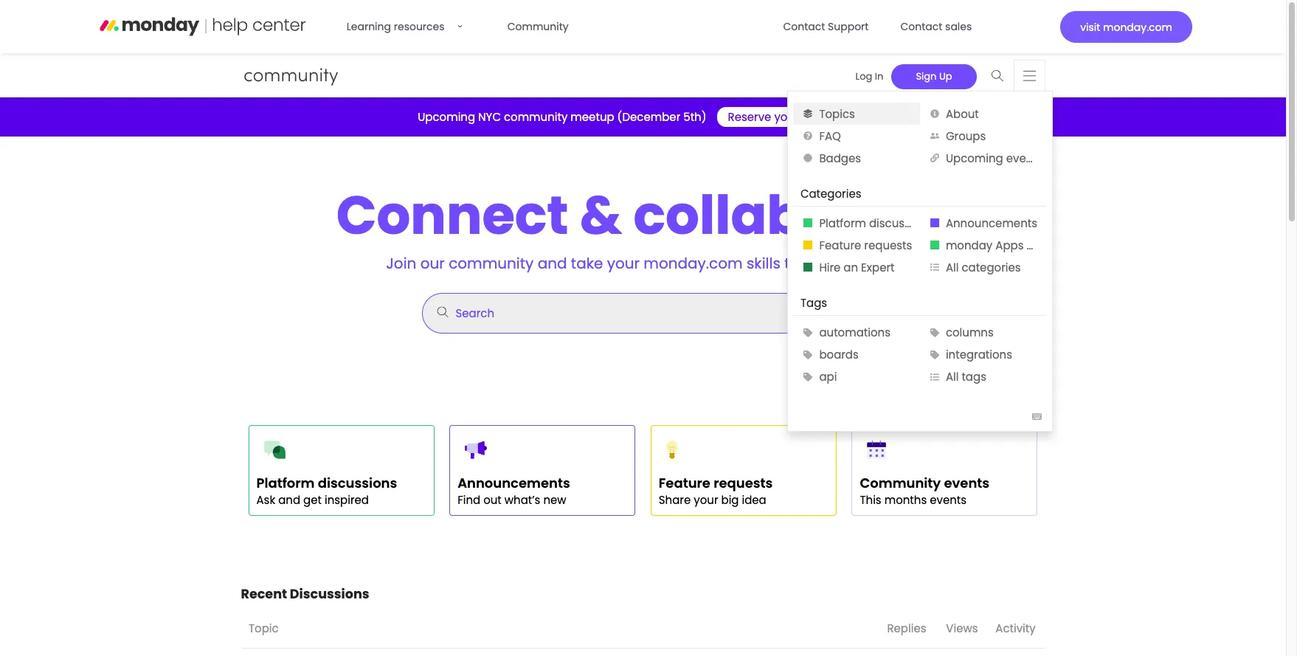 Task type: vqa. For each thing, say whether or not it's contained in the screenshot.
FEATURE within the Feature requests Share your big idea
yes



Task type: locate. For each thing, give the bounding box(es) containing it.
announcements up apps
[[946, 215, 1038, 231]]

posters element
[[764, 609, 879, 648]]

upcoming events
[[946, 150, 1043, 166]]

tag image for api
[[804, 372, 812, 381]]

upcoming inside navigation
[[946, 150, 1003, 166]]

sign up
[[916, 69, 952, 83]]

0 vertical spatial community
[[508, 19, 569, 34]]

all categories
[[946, 260, 1021, 275]]

your right take
[[607, 253, 640, 274]]

contact sales
[[901, 19, 972, 34]]

0 vertical spatial requests
[[864, 238, 912, 253]]

all right list icon
[[946, 369, 959, 385]]

your left the big
[[694, 492, 718, 508]]

upcoming for upcoming events
[[946, 150, 1003, 166]]

0 vertical spatial all
[[946, 260, 959, 275]]

visit
[[1080, 20, 1100, 34]]

community inside community events this months events
[[860, 474, 941, 492]]

requests up expert
[[864, 238, 912, 253]]

1 vertical spatial your
[[607, 253, 640, 274]]

1 horizontal spatial tag image
[[930, 328, 939, 337]]

platform discussions
[[819, 215, 933, 231]]

connect
[[336, 178, 569, 252]]

0 vertical spatial events
[[1006, 150, 1043, 166]]

1 horizontal spatial requests
[[864, 238, 912, 253]]

0 vertical spatial monday.com
[[1103, 20, 1173, 34]]

community inside connect & collaborate join our community and take your monday.com skills to the next level
[[449, 253, 534, 274]]

1 horizontal spatial monday.com
[[1103, 20, 1173, 34]]

1 horizontal spatial contact
[[901, 19, 943, 34]]

0 vertical spatial announcements
[[946, 215, 1038, 231]]

announcements for announcements
[[946, 215, 1038, 231]]

platform inside platform discussions ask and get inspired
[[256, 474, 315, 492]]

monday apps & developers
[[946, 238, 1100, 253]]

0 horizontal spatial platform
[[256, 474, 315, 492]]

0 vertical spatial platform
[[819, 215, 866, 231]]

1 vertical spatial platform
[[256, 474, 315, 492]]

reserve your spot >
[[728, 109, 835, 125]]

spot
[[802, 109, 826, 125]]

requests
[[864, 238, 912, 253], [714, 474, 773, 492]]

discussions for platform discussions ask and get inspired
[[318, 474, 397, 492]]

contact sales link
[[892, 12, 981, 41]]

1 vertical spatial community
[[449, 253, 534, 274]]

2 vertical spatial events
[[930, 492, 967, 508]]

0 horizontal spatial discussions
[[318, 474, 397, 492]]

0 horizontal spatial tag image
[[804, 372, 812, 381]]

your
[[774, 109, 799, 125], [607, 253, 640, 274], [694, 492, 718, 508]]

monday apps & developers link
[[920, 234, 1100, 256]]

feature up share
[[659, 474, 711, 492]]

upcoming nyc community meetup (december 5th)
[[418, 109, 707, 125]]

events inside navigation
[[1006, 150, 1043, 166]]

1 horizontal spatial your
[[694, 492, 718, 508]]

community right our
[[449, 253, 534, 274]]

2 all from the top
[[946, 369, 959, 385]]

announcements for announcements find out what's new
[[458, 474, 570, 492]]

announcements inside announcements link
[[946, 215, 1038, 231]]

monday community forum image
[[130, 65, 367, 86]]

hire an expert
[[819, 260, 895, 275]]

0 horizontal spatial announcements
[[458, 474, 570, 492]]

discussions up inspired
[[318, 474, 397, 492]]

the
[[803, 253, 827, 274]]

take
[[571, 253, 603, 274]]

1 vertical spatial and
[[278, 492, 300, 508]]

discussions inside navigation
[[869, 215, 933, 231]]

user friends image
[[930, 132, 939, 140]]

tag image
[[930, 328, 939, 337], [804, 372, 812, 381]]

1 horizontal spatial and
[[538, 253, 567, 274]]

0 vertical spatial tag image
[[930, 328, 939, 337]]

tag image down tags
[[804, 328, 812, 337]]

0 horizontal spatial requests
[[714, 474, 773, 492]]

platform up the feature requests link at the top of the page
[[819, 215, 866, 231]]

requests inside navigation
[[864, 238, 912, 253]]

upcoming left nyc
[[418, 109, 475, 125]]

all
[[946, 260, 959, 275], [946, 369, 959, 385]]

all right list image
[[946, 260, 959, 275]]

1 vertical spatial events
[[944, 474, 990, 492]]

0 vertical spatial and
[[538, 253, 567, 274]]

0 horizontal spatial feature
[[659, 474, 711, 492]]

tag image inside automations link
[[804, 328, 812, 337]]

0 vertical spatial feature
[[819, 238, 861, 253]]

integrations link
[[920, 344, 1046, 366]]

tag image inside columns link
[[930, 328, 939, 337]]

1 horizontal spatial upcoming
[[946, 150, 1003, 166]]

discussions
[[290, 585, 369, 603]]

requests up idea
[[714, 474, 773, 492]]

1 horizontal spatial platform
[[819, 215, 866, 231]]

tag image inside the boards "link"
[[804, 350, 812, 359]]

log in button
[[848, 64, 892, 89]]

announcements up what's
[[458, 474, 570, 492]]

feature inside navigation
[[819, 238, 861, 253]]

events
[[1006, 150, 1043, 166], [944, 474, 990, 492], [930, 492, 967, 508]]

discussions up feature requests
[[869, 215, 933, 231]]

community events this months events
[[860, 474, 990, 508]]

upcoming
[[418, 109, 475, 125], [946, 150, 1003, 166]]

feature inside "feature requests share your big idea"
[[659, 474, 711, 492]]

faq
[[819, 128, 841, 144]]

topics link
[[793, 103, 920, 125]]

1 horizontal spatial &
[[1027, 238, 1035, 253]]

share
[[659, 492, 691, 508]]

2 vertical spatial your
[[694, 492, 718, 508]]

discussions inside platform discussions ask and get inspired
[[318, 474, 397, 492]]

0 vertical spatial upcoming
[[418, 109, 475, 125]]

1 horizontal spatial community
[[860, 474, 941, 492]]

to
[[785, 253, 799, 274]]

sign up button
[[892, 64, 977, 89]]

menu image
[[1023, 70, 1036, 81]]

0 horizontal spatial upcoming
[[418, 109, 475, 125]]

all tags link
[[920, 366, 1046, 388]]

groups
[[946, 128, 986, 144]]

community
[[508, 19, 569, 34], [860, 474, 941, 492]]

0 vertical spatial your
[[774, 109, 799, 125]]

developers
[[1038, 238, 1100, 253]]

tag image for columns
[[930, 328, 939, 337]]

0 horizontal spatial contact
[[783, 19, 825, 34]]

log
[[856, 69, 873, 83]]

0 vertical spatial community
[[504, 109, 568, 125]]

community
[[504, 109, 568, 125], [449, 253, 534, 274]]

upcoming down groups link
[[946, 150, 1003, 166]]

certificate image
[[804, 154, 812, 163]]

community link
[[499, 12, 578, 41]]

and
[[538, 253, 567, 274], [278, 492, 300, 508]]

and left take
[[538, 253, 567, 274]]

events for community
[[944, 474, 990, 492]]

1 vertical spatial monday.com
[[644, 253, 743, 274]]

1 horizontal spatial feature
[[819, 238, 861, 253]]

apps
[[996, 238, 1024, 253]]

1 vertical spatial tag image
[[804, 372, 812, 381]]

discussions
[[869, 215, 933, 231], [318, 474, 397, 492]]

feature requests
[[819, 238, 912, 253]]

2 contact from the left
[[901, 19, 943, 34]]

ask
[[256, 492, 275, 508]]

community right nyc
[[504, 109, 568, 125]]

1 all from the top
[[946, 260, 959, 275]]

platform inside navigation
[[819, 215, 866, 231]]

and inside platform discussions ask and get inspired
[[278, 492, 300, 508]]

all for all categories
[[946, 260, 959, 275]]

1 vertical spatial feature
[[659, 474, 711, 492]]

1 contact from the left
[[783, 19, 825, 34]]

1 horizontal spatial discussions
[[869, 215, 933, 231]]

views
[[946, 621, 978, 636]]

0 horizontal spatial monday.com
[[644, 253, 743, 274]]

0 horizontal spatial your
[[607, 253, 640, 274]]

platform
[[819, 215, 866, 231], [256, 474, 315, 492]]

1 vertical spatial discussions
[[318, 474, 397, 492]]

tag image up list icon
[[930, 350, 939, 359]]

monday.com left skills at the right of the page
[[644, 253, 743, 274]]

groups link
[[920, 125, 1046, 147]]

feature up hire at right top
[[819, 238, 861, 253]]

get
[[303, 492, 322, 508]]

navigation
[[787, 60, 1100, 432]]

monday.com
[[1103, 20, 1173, 34], [644, 253, 743, 274]]

& right apps
[[1027, 238, 1035, 253]]

and left the get
[[278, 492, 300, 508]]

contact left support
[[783, 19, 825, 34]]

columns link
[[920, 321, 1046, 344]]

replies
[[887, 621, 927, 636]]

requests inside "feature requests share your big idea"
[[714, 474, 773, 492]]

topics
[[819, 106, 855, 122]]

out
[[483, 492, 502, 508]]

contact for contact support
[[783, 19, 825, 34]]

search image
[[992, 70, 1004, 81]]

faq link
[[793, 125, 920, 147]]

2 horizontal spatial your
[[774, 109, 799, 125]]

1 horizontal spatial announcements
[[946, 215, 1038, 231]]

and inside connect & collaborate join our community and take your monday.com skills to the next level
[[538, 253, 567, 274]]

0 vertical spatial discussions
[[869, 215, 933, 231]]

1 vertical spatial all
[[946, 369, 959, 385]]

platform up ask
[[256, 474, 315, 492]]

contact
[[783, 19, 825, 34], [901, 19, 943, 34]]

1 vertical spatial announcements
[[458, 474, 570, 492]]

feature requests link
[[793, 234, 920, 256]]

keyboard shortcuts image
[[1032, 412, 1042, 422]]

tag image left columns
[[930, 328, 939, 337]]

0 horizontal spatial and
[[278, 492, 300, 508]]

Search text field
[[422, 294, 864, 333]]

tag image left boards
[[804, 350, 812, 359]]

your left "layer group" icon
[[774, 109, 799, 125]]

platform for platform discussions ask and get inspired
[[256, 474, 315, 492]]

events for upcoming
[[1006, 150, 1043, 166]]

activity
[[996, 621, 1036, 636]]

&
[[580, 178, 622, 252], [1027, 238, 1035, 253]]

monday.com inside the visit monday.com link
[[1103, 20, 1173, 34]]

monday.com logo image
[[99, 12, 306, 41]]

expert
[[861, 260, 895, 275]]

tag image
[[804, 328, 812, 337], [804, 350, 812, 359], [930, 350, 939, 359]]

tag image inside integrations 'link'
[[930, 350, 939, 359]]

categories
[[962, 260, 1021, 275]]

contact left sales on the right top of the page
[[901, 19, 943, 34]]

0 horizontal spatial community
[[508, 19, 569, 34]]

tag image inside api link
[[804, 372, 812, 381]]

0 horizontal spatial &
[[580, 178, 622, 252]]

& inside monday apps & developers 'link'
[[1027, 238, 1035, 253]]

1 vertical spatial community
[[860, 474, 941, 492]]

& up take
[[580, 178, 622, 252]]

hire
[[819, 260, 841, 275]]

api
[[819, 369, 837, 385]]

1 vertical spatial requests
[[714, 474, 773, 492]]

monday.com right visit
[[1103, 20, 1173, 34]]

tag image left api
[[804, 372, 812, 381]]

your inside connect & collaborate join our community and take your monday.com skills to the next level
[[607, 253, 640, 274]]

all tags
[[946, 369, 987, 385]]

1 vertical spatial upcoming
[[946, 150, 1003, 166]]



Task type: describe. For each thing, give the bounding box(es) containing it.
tags
[[801, 295, 827, 311]]

community for community
[[508, 19, 569, 34]]

info circle image
[[930, 109, 939, 118]]

connect & collaborate join our community and take your monday.com skills to the next level
[[336, 178, 950, 274]]

your inside "feature requests share your big idea"
[[694, 492, 718, 508]]

upcoming for upcoming nyc community meetup (december 5th)
[[418, 109, 475, 125]]

recent
[[241, 585, 287, 603]]

visit monday.com link
[[1061, 11, 1193, 43]]

feature requests share your big idea
[[659, 474, 773, 508]]

idea
[[742, 492, 767, 508]]

automations
[[819, 325, 891, 340]]

contact for contact sales
[[901, 19, 943, 34]]

boards link
[[793, 344, 920, 366]]

tags
[[962, 369, 987, 385]]

contact support
[[783, 19, 869, 34]]

discussions for platform discussions
[[869, 215, 933, 231]]

reserve
[[728, 109, 771, 125]]

list image
[[930, 263, 939, 272]]

sales
[[945, 19, 972, 34]]

our
[[420, 253, 445, 274]]

platform discussions link
[[793, 212, 933, 234]]

columns
[[946, 325, 994, 340]]

requests for feature requests
[[864, 238, 912, 253]]

tag image for automations
[[804, 328, 812, 337]]

monday
[[946, 238, 993, 253]]

tag image for integrations
[[930, 350, 939, 359]]

months
[[885, 492, 927, 508]]

upcoming events link
[[920, 147, 1046, 169]]

recent discussions
[[241, 585, 369, 603]]

platform for platform discussions
[[819, 215, 866, 231]]

announcements link
[[920, 212, 1046, 234]]

all categories link
[[920, 256, 1046, 279]]

feature for feature requests
[[819, 238, 861, 253]]

& inside connect & collaborate join our community and take your monday.com skills to the next level
[[580, 178, 622, 252]]

this
[[860, 492, 882, 508]]

tag image for boards
[[804, 350, 812, 359]]

learning resources
[[347, 19, 445, 34]]

api link
[[793, 366, 920, 388]]

(december
[[617, 109, 681, 125]]

requests for feature requests share your big idea
[[714, 474, 773, 492]]

learning
[[347, 19, 391, 34]]

collaborate
[[634, 178, 950, 252]]

level
[[866, 253, 900, 274]]

log in
[[856, 69, 884, 83]]

inspired
[[325, 492, 369, 508]]

in
[[875, 69, 884, 83]]

question circle image
[[804, 132, 812, 140]]

platform discussions ask and get inspired
[[256, 474, 397, 508]]

about
[[946, 106, 979, 122]]

what's
[[505, 492, 540, 508]]

next
[[831, 253, 862, 274]]

resources
[[394, 19, 445, 34]]

5th)
[[683, 109, 707, 125]]

sign
[[916, 69, 937, 83]]

all for all tags
[[946, 369, 959, 385]]

reserve your spot > link
[[717, 107, 846, 127]]

feature for feature requests share your big idea
[[659, 474, 711, 492]]

skills
[[747, 253, 781, 274]]

hire an expert link
[[793, 256, 920, 279]]

announcements find out what's new
[[458, 474, 570, 508]]

up
[[939, 69, 952, 83]]

join
[[386, 253, 416, 274]]

topic
[[249, 621, 279, 636]]

badges
[[819, 150, 861, 166]]

badges link
[[793, 147, 920, 169]]

>
[[829, 109, 835, 125]]

list image
[[930, 372, 939, 381]]

nyc
[[478, 109, 501, 125]]

community for community events this months events
[[860, 474, 941, 492]]

categories
[[801, 186, 862, 202]]

monday.com inside connect & collaborate join our community and take your monday.com skills to the next level
[[644, 253, 743, 274]]

find
[[458, 492, 481, 508]]

support
[[828, 19, 869, 34]]

learning resources link
[[338, 12, 485, 41]]

contact support link
[[774, 12, 878, 41]]

new
[[543, 492, 566, 508]]

link image
[[930, 154, 939, 163]]

navigation containing topics
[[787, 60, 1100, 432]]

boards
[[819, 347, 859, 362]]

integrations
[[946, 347, 1012, 362]]

meetup
[[571, 109, 614, 125]]

open advanced search image
[[430, 299, 456, 326]]

layer group image
[[804, 109, 812, 118]]

big
[[721, 492, 739, 508]]

an
[[844, 260, 858, 275]]



